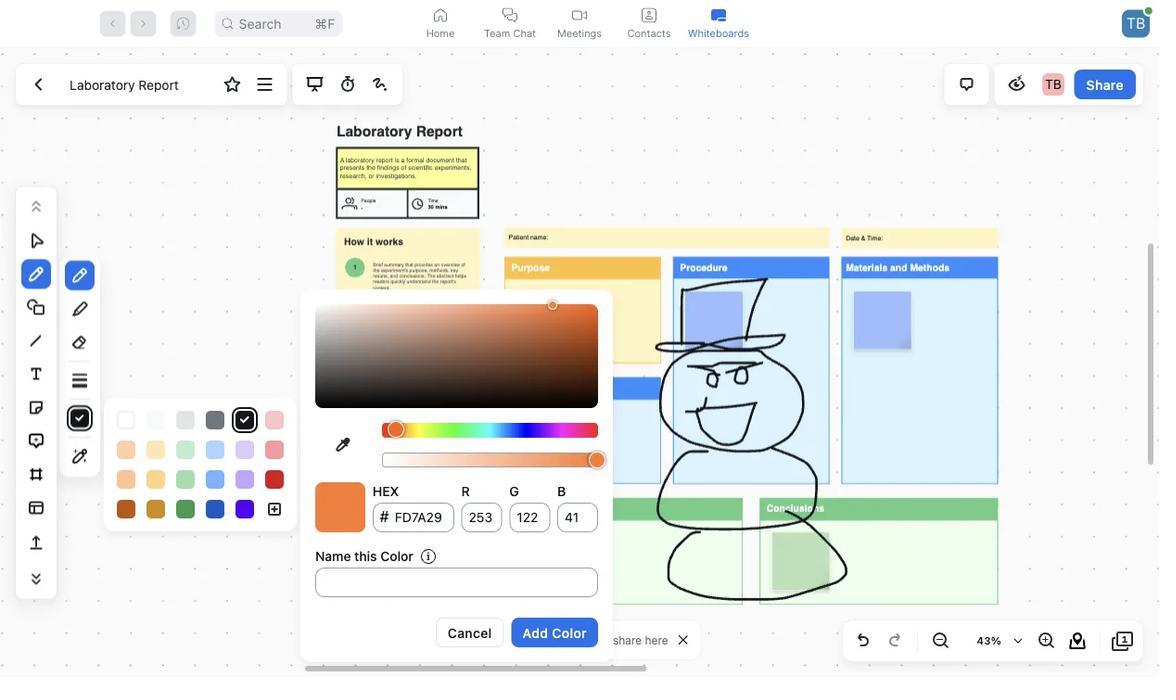 Task type: locate. For each thing, give the bounding box(es) containing it.
profile contact image
[[642, 8, 657, 23], [642, 8, 657, 23]]

team chat
[[484, 27, 536, 39]]

online image
[[1145, 7, 1153, 15], [1145, 7, 1153, 15]]

meetings button
[[545, 0, 615, 47]]

video on image
[[572, 8, 587, 23]]

tab list
[[406, 0, 754, 47]]

tb
[[1127, 14, 1146, 32]]

whiteboards
[[688, 27, 749, 39]]

magnifier image
[[222, 18, 233, 29], [222, 18, 233, 29]]

whiteboard small image
[[711, 8, 726, 23], [711, 8, 726, 23]]

meetings
[[557, 27, 602, 39]]



Task type: vqa. For each thing, say whether or not it's contained in the screenshot.
JOIN
no



Task type: describe. For each thing, give the bounding box(es) containing it.
team chat image
[[503, 8, 518, 23]]

home button
[[406, 0, 475, 47]]

contacts
[[628, 27, 671, 39]]

team chat image
[[503, 8, 518, 23]]

whiteboards button
[[684, 0, 754, 47]]

home small image
[[433, 8, 448, 23]]

team chat button
[[475, 0, 545, 47]]

⌘f
[[315, 16, 335, 32]]

home small image
[[433, 8, 448, 23]]

search
[[239, 16, 282, 32]]

chat
[[513, 27, 536, 39]]

contacts button
[[615, 0, 684, 47]]

team
[[484, 27, 510, 39]]

video on image
[[572, 8, 587, 23]]

home
[[426, 27, 455, 39]]

tab list containing home
[[406, 0, 754, 47]]



